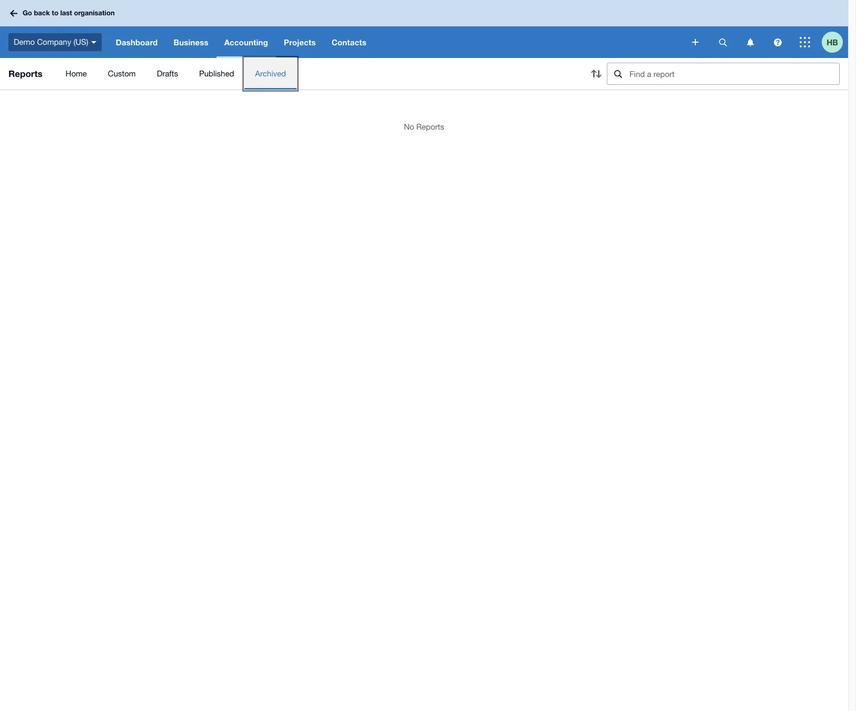Task type: locate. For each thing, give the bounding box(es) containing it.
reports down demo
[[8, 68, 42, 79]]

business button
[[166, 26, 217, 58]]

0 horizontal spatial reports
[[8, 68, 42, 79]]

svg image
[[693, 39, 699, 45]]

banner containing hb
[[0, 0, 849, 58]]

demo company (us) button
[[0, 26, 108, 58]]

home link
[[55, 58, 97, 90]]

reports right no
[[417, 122, 445, 131]]

published link
[[189, 58, 245, 90]]

accounting
[[224, 37, 268, 47]]

1 vertical spatial reports
[[417, 122, 445, 131]]

no
[[404, 122, 415, 131]]

business
[[174, 37, 209, 47]]

go
[[23, 9, 32, 17]]

projects
[[284, 37, 316, 47]]

navigation inside banner
[[108, 26, 686, 58]]

menu containing home
[[55, 58, 578, 90]]

menu
[[55, 58, 578, 90]]

contacts button
[[324, 26, 375, 58]]

reports
[[8, 68, 42, 79], [417, 122, 445, 131]]

navigation containing dashboard
[[108, 26, 686, 58]]

sort reports image
[[586, 63, 608, 84]]

dashboard link
[[108, 26, 166, 58]]

back
[[34, 9, 50, 17]]

Find a report text field
[[629, 63, 840, 84]]

None field
[[608, 63, 841, 85]]

hb button
[[823, 26, 849, 58]]

go back to last organisation
[[23, 9, 115, 17]]

accounting button
[[217, 26, 276, 58]]

custom link
[[97, 58, 146, 90]]

0 vertical spatial reports
[[8, 68, 42, 79]]

banner
[[0, 0, 849, 58]]

1 horizontal spatial reports
[[417, 122, 445, 131]]

drafts link
[[146, 58, 189, 90]]

company
[[37, 37, 71, 46]]

svg image inside go back to last organisation link
[[10, 10, 17, 17]]

go back to last organisation link
[[6, 4, 121, 23]]

(us)
[[74, 37, 88, 46]]

archived
[[255, 69, 286, 78]]

navigation
[[108, 26, 686, 58]]

svg image
[[10, 10, 17, 17], [801, 37, 811, 47], [720, 38, 727, 46], [748, 38, 754, 46], [774, 38, 782, 46], [91, 41, 96, 44]]



Task type: vqa. For each thing, say whether or not it's contained in the screenshot.
menu containing Home
yes



Task type: describe. For each thing, give the bounding box(es) containing it.
contacts
[[332, 37, 367, 47]]

hb
[[828, 37, 839, 47]]

archived link
[[245, 58, 297, 90]]

archived menu item
[[245, 58, 297, 90]]

organisation
[[74, 9, 115, 17]]

drafts
[[157, 69, 178, 78]]

demo
[[14, 37, 35, 46]]

projects button
[[276, 26, 324, 58]]

custom
[[108, 69, 136, 78]]

to
[[52, 9, 58, 17]]

dashboard
[[116, 37, 158, 47]]

svg image inside demo company (us) popup button
[[91, 41, 96, 44]]

published
[[199, 69, 234, 78]]

home
[[66, 69, 87, 78]]

demo company (us)
[[14, 37, 88, 46]]

no reports
[[404, 122, 445, 131]]

last
[[60, 9, 72, 17]]



